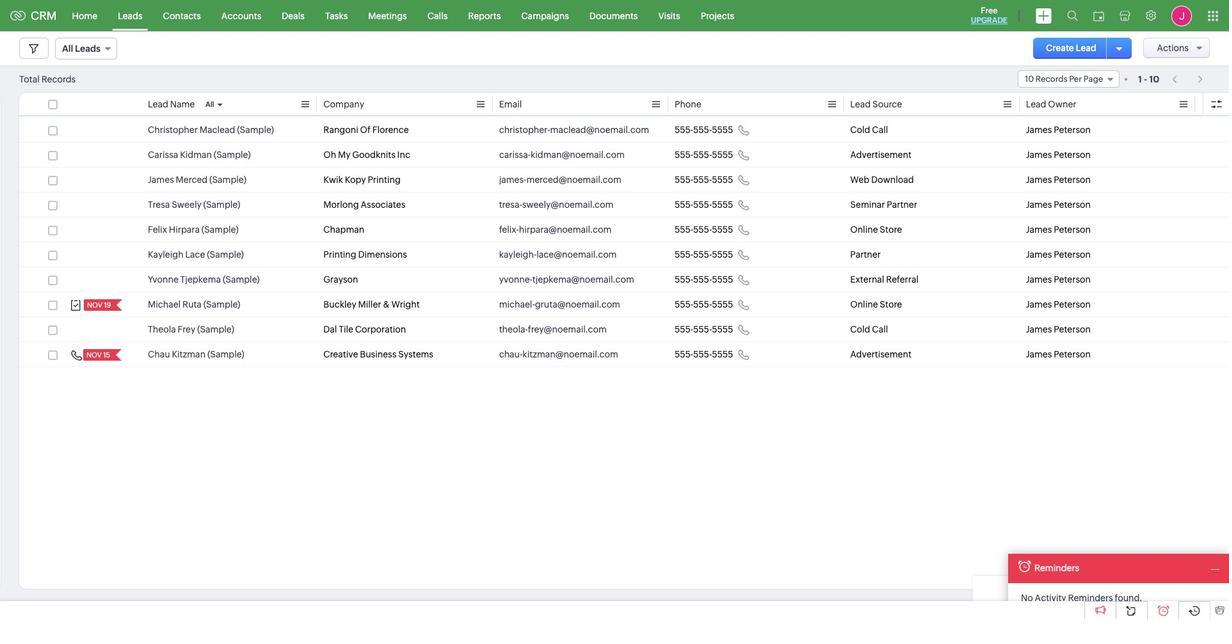 Task type: locate. For each thing, give the bounding box(es) containing it.
james-merced@noemail.com
[[499, 175, 622, 185]]

0 vertical spatial online store
[[851, 225, 902, 235]]

carissa-kidman@noemail.com
[[499, 150, 625, 160]]

1 vertical spatial all
[[206, 101, 214, 108]]

felix-
[[499, 225, 519, 235]]

8 james peterson from the top
[[1026, 300, 1091, 310]]

inc
[[397, 150, 410, 160]]

4 james peterson from the top
[[1026, 200, 1091, 210]]

navigation
[[1166, 70, 1210, 88]]

oh
[[324, 150, 336, 160]]

1 horizontal spatial leads
[[118, 11, 143, 21]]

555-555-5555 for carissa-kidman@noemail.com
[[675, 150, 733, 160]]

documents
[[590, 11, 638, 21]]

0 horizontal spatial partner
[[851, 250, 881, 260]]

tresa sweely (sample) link
[[148, 199, 240, 211]]

james for kayleigh-lace@noemail.com
[[1026, 250, 1052, 260]]

2 cold from the top
[[851, 325, 871, 335]]

store for michael-gruta@noemail.com
[[880, 300, 902, 310]]

james peterson for tresa-sweely@noemail.com
[[1026, 200, 1091, 210]]

(sample) right kitzman
[[207, 350, 244, 360]]

records left per
[[1036, 74, 1068, 84]]

(sample) down maclead
[[214, 150, 251, 160]]

cold for theola-frey@noemail.com
[[851, 325, 871, 335]]

peterson for lace@noemail.com
[[1054, 250, 1091, 260]]

0 vertical spatial online
[[851, 225, 878, 235]]

4 peterson from the top
[[1054, 200, 1091, 210]]

5 peterson from the top
[[1054, 225, 1091, 235]]

(sample) right frey
[[197, 325, 234, 335]]

printing
[[368, 175, 401, 185], [324, 250, 357, 260]]

per
[[1070, 74, 1082, 84]]

records left loading icon
[[41, 74, 76, 84]]

cold call for christopher-maclead@noemail.com
[[851, 125, 888, 135]]

8 555-555-5555 from the top
[[675, 300, 733, 310]]

sweely@noemail.com
[[522, 200, 614, 210]]

call down lead source
[[872, 125, 888, 135]]

9 peterson from the top
[[1054, 325, 1091, 335]]

5 5555 from the top
[[712, 225, 733, 235]]

michael ruta (sample)
[[148, 300, 240, 310]]

online store down external referral
[[851, 300, 902, 310]]

home link
[[62, 0, 108, 31]]

8 5555 from the top
[[712, 300, 733, 310]]

0 vertical spatial nov
[[87, 302, 102, 309]]

1 5555 from the top
[[712, 125, 733, 135]]

1 horizontal spatial printing
[[368, 175, 401, 185]]

5555 for felix-hirpara@noemail.com
[[712, 225, 733, 235]]

buckley
[[324, 300, 357, 310]]

1 vertical spatial store
[[880, 300, 902, 310]]

8 peterson from the top
[[1054, 300, 1091, 310]]

online down the seminar
[[851, 225, 878, 235]]

7 peterson from the top
[[1054, 275, 1091, 285]]

(sample) up kayleigh lace (sample) at the left top
[[202, 225, 239, 235]]

web download
[[851, 175, 914, 185]]

nov left 19
[[87, 302, 102, 309]]

1 cold call from the top
[[851, 125, 888, 135]]

lead left name
[[148, 99, 168, 110]]

cold down lead source
[[851, 125, 871, 135]]

1 horizontal spatial records
[[1036, 74, 1068, 84]]

10 peterson from the top
[[1054, 350, 1091, 360]]

james peterson for carissa-kidman@noemail.com
[[1026, 150, 1091, 160]]

6 peterson from the top
[[1054, 250, 1091, 260]]

(sample) right maclead
[[237, 125, 274, 135]]

1 vertical spatial leads
[[75, 44, 100, 54]]

tjepkema@noemail.com
[[533, 275, 635, 285]]

store down external referral
[[880, 300, 902, 310]]

2 online from the top
[[851, 300, 878, 310]]

0 vertical spatial advertisement
[[851, 150, 912, 160]]

cold down the external
[[851, 325, 871, 335]]

lace
[[185, 250, 205, 260]]

1 vertical spatial partner
[[851, 250, 881, 260]]

partner
[[887, 200, 918, 210], [851, 250, 881, 260]]

kayleigh-lace@noemail.com link
[[499, 248, 617, 261]]

james peterson for michael-gruta@noemail.com
[[1026, 300, 1091, 310]]

0 horizontal spatial 10
[[1025, 74, 1034, 84]]

search image
[[1068, 10, 1079, 21]]

michael-gruta@noemail.com
[[499, 300, 621, 310]]

felix hirpara (sample) link
[[148, 224, 239, 236]]

(sample) right lace
[[207, 250, 244, 260]]

1 store from the top
[[880, 225, 902, 235]]

chau-kitzman@noemail.com link
[[499, 348, 619, 361]]

1 horizontal spatial crm
[[1133, 585, 1153, 595]]

advertisement for carissa-kidman@noemail.com
[[851, 150, 912, 160]]

&
[[383, 300, 390, 310]]

my
[[338, 150, 351, 160]]

online for michael-gruta@noemail.com
[[851, 300, 878, 310]]

tresa sweely (sample)
[[148, 200, 240, 210]]

all leads
[[62, 44, 100, 54]]

carissa-kidman@noemail.com link
[[499, 149, 625, 161]]

creative
[[324, 350, 358, 360]]

chau-
[[499, 350, 523, 360]]

printing up grayson
[[324, 250, 357, 260]]

15
[[103, 352, 110, 359]]

creative business systems
[[324, 350, 434, 360]]

kitzman
[[172, 350, 206, 360]]

7 555-555-5555 from the top
[[675, 275, 733, 285]]

0 vertical spatial cold call
[[851, 125, 888, 135]]

1 call from the top
[[872, 125, 888, 135]]

web
[[851, 175, 870, 185]]

christopher
[[148, 125, 198, 135]]

2 james peterson from the top
[[1026, 150, 1091, 160]]

chau-kitzman@noemail.com
[[499, 350, 619, 360]]

9 555-555-5555 from the top
[[675, 325, 733, 335]]

2 5555 from the top
[[712, 150, 733, 160]]

wright
[[392, 300, 420, 310]]

2 peterson from the top
[[1054, 150, 1091, 160]]

phone
[[675, 99, 702, 110]]

online store down seminar partner
[[851, 225, 902, 235]]

1 horizontal spatial partner
[[887, 200, 918, 210]]

create lead
[[1046, 43, 1097, 53]]

0 vertical spatial all
[[62, 44, 73, 54]]

all for all leads
[[62, 44, 73, 54]]

michael-
[[499, 300, 535, 310]]

online store
[[851, 225, 902, 235], [851, 300, 902, 310]]

1 vertical spatial cold
[[851, 325, 871, 335]]

activity
[[1035, 594, 1067, 604]]

contacts
[[163, 11, 201, 21]]

1 james peterson from the top
[[1026, 125, 1091, 135]]

all inside field
[[62, 44, 73, 54]]

store down seminar partner
[[880, 225, 902, 235]]

partner down download
[[887, 200, 918, 210]]

0 horizontal spatial records
[[41, 74, 76, 84]]

(sample) down james merced (sample)
[[203, 200, 240, 210]]

10 555-555-5555 from the top
[[675, 350, 733, 360]]

all up christopher maclead (sample) link
[[206, 101, 214, 108]]

leads up loading icon
[[75, 44, 100, 54]]

leads right the home link
[[118, 11, 143, 21]]

10 records per page
[[1025, 74, 1103, 84]]

555-555-5555 for theola-frey@noemail.com
[[675, 325, 733, 335]]

1 online from the top
[[851, 225, 878, 235]]

kwik
[[324, 175, 343, 185]]

1 cold from the top
[[851, 125, 871, 135]]

5555 for michael-gruta@noemail.com
[[712, 300, 733, 310]]

(sample) right merced
[[209, 175, 246, 185]]

row group
[[19, 118, 1230, 368]]

seminar
[[851, 200, 885, 210]]

call for theola-frey@noemail.com
[[872, 325, 888, 335]]

online store for gruta@noemail.com
[[851, 300, 902, 310]]

5 555-555-5555 from the top
[[675, 225, 733, 235]]

nov 15 link
[[83, 350, 112, 361]]

1 peterson from the top
[[1054, 125, 1091, 135]]

0 vertical spatial reminders
[[1035, 563, 1080, 574]]

1 555-555-5555 from the top
[[675, 125, 733, 135]]

tresa
[[148, 200, 170, 210]]

10 james peterson from the top
[[1026, 350, 1091, 360]]

2 store from the top
[[880, 300, 902, 310]]

(sample) right ruta
[[203, 300, 240, 310]]

2 online store from the top
[[851, 300, 902, 310]]

10 up lead owner
[[1025, 74, 1034, 84]]

(sample) inside 'link'
[[203, 300, 240, 310]]

james for yvonne-tjepkema@noemail.com
[[1026, 275, 1052, 285]]

2 advertisement from the top
[[851, 350, 912, 360]]

lead left "owner"
[[1026, 99, 1047, 110]]

online store for hirpara@noemail.com
[[851, 225, 902, 235]]

0 vertical spatial leads
[[118, 11, 143, 21]]

create menu image
[[1036, 8, 1052, 23]]

documents link
[[579, 0, 648, 31]]

cold
[[851, 125, 871, 135], [851, 325, 871, 335]]

contacts link
[[153, 0, 211, 31]]

5555 for theola-frey@noemail.com
[[712, 325, 733, 335]]

3 james peterson from the top
[[1026, 175, 1091, 185]]

online down the external
[[851, 300, 878, 310]]

6 555-555-5555 from the top
[[675, 250, 733, 260]]

7 5555 from the top
[[712, 275, 733, 285]]

grayson
[[324, 275, 358, 285]]

records for total
[[41, 74, 76, 84]]

free
[[981, 6, 998, 15]]

6 5555 from the top
[[712, 250, 733, 260]]

james peterson for chau-kitzman@noemail.com
[[1026, 350, 1091, 360]]

james for chau-kitzman@noemail.com
[[1026, 350, 1052, 360]]

0 horizontal spatial leads
[[75, 44, 100, 54]]

1 vertical spatial online
[[851, 300, 878, 310]]

0 horizontal spatial all
[[62, 44, 73, 54]]

store
[[880, 225, 902, 235], [880, 300, 902, 310]]

name
[[170, 99, 195, 110]]

what's
[[1050, 585, 1079, 595]]

lace@noemail.com
[[537, 250, 617, 260]]

0 vertical spatial store
[[880, 225, 902, 235]]

0 vertical spatial printing
[[368, 175, 401, 185]]

james for james-merced@noemail.com
[[1026, 175, 1052, 185]]

10 5555 from the top
[[712, 350, 733, 360]]

kwik kopy printing
[[324, 175, 401, 185]]

deals link
[[272, 0, 315, 31]]

yvonne-tjepkema@noemail.com
[[499, 275, 635, 285]]

nov left 15
[[86, 352, 102, 359]]

all up total records
[[62, 44, 73, 54]]

1 vertical spatial crm
[[1133, 585, 1153, 595]]

buckley miller & wright
[[324, 300, 420, 310]]

4 5555 from the top
[[712, 200, 733, 210]]

crm right zoho
[[1133, 585, 1153, 595]]

4 555-555-5555 from the top
[[675, 200, 733, 210]]

james peterson for james-merced@noemail.com
[[1026, 175, 1091, 185]]

(sample) right tjepkema at top left
[[223, 275, 260, 285]]

printing dimensions
[[324, 250, 407, 260]]

555-555-5555 for michael-gruta@noemail.com
[[675, 300, 733, 310]]

profile image
[[1172, 5, 1193, 26]]

9 james peterson from the top
[[1026, 325, 1091, 335]]

printing up associates
[[368, 175, 401, 185]]

no activity reminders found.
[[1022, 594, 1143, 604]]

lead left the "source"
[[851, 99, 871, 110]]

1 vertical spatial cold call
[[851, 325, 888, 335]]

2 cold call from the top
[[851, 325, 888, 335]]

(sample) for theola frey (sample)
[[197, 325, 234, 335]]

new
[[1080, 585, 1098, 595]]

morlong
[[324, 200, 359, 210]]

peterson
[[1054, 125, 1091, 135], [1054, 150, 1091, 160], [1054, 175, 1091, 185], [1054, 200, 1091, 210], [1054, 225, 1091, 235], [1054, 250, 1091, 260], [1054, 275, 1091, 285], [1054, 300, 1091, 310], [1054, 325, 1091, 335], [1054, 350, 1091, 360]]

0 vertical spatial crm
[[31, 9, 57, 22]]

0 vertical spatial call
[[872, 125, 888, 135]]

1 vertical spatial call
[[872, 325, 888, 335]]

lead owner
[[1026, 99, 1077, 110]]

james peterson
[[1026, 125, 1091, 135], [1026, 150, 1091, 160], [1026, 175, 1091, 185], [1026, 200, 1091, 210], [1026, 225, 1091, 235], [1026, 250, 1091, 260], [1026, 275, 1091, 285], [1026, 300, 1091, 310], [1026, 325, 1091, 335], [1026, 350, 1091, 360]]

1 vertical spatial online store
[[851, 300, 902, 310]]

frey
[[178, 325, 196, 335]]

10 right -
[[1150, 74, 1160, 84]]

records inside field
[[1036, 74, 1068, 84]]

lead for lead source
[[851, 99, 871, 110]]

store for felix-hirpara@noemail.com
[[880, 225, 902, 235]]

lead right create
[[1076, 43, 1097, 53]]

1 advertisement from the top
[[851, 150, 912, 160]]

felix hirpara (sample)
[[148, 225, 239, 235]]

555-555-5555
[[675, 125, 733, 135], [675, 150, 733, 160], [675, 175, 733, 185], [675, 200, 733, 210], [675, 225, 733, 235], [675, 250, 733, 260], [675, 275, 733, 285], [675, 300, 733, 310], [675, 325, 733, 335], [675, 350, 733, 360]]

0 vertical spatial cold
[[851, 125, 871, 135]]

0 horizontal spatial printing
[[324, 250, 357, 260]]

3 555-555-5555 from the top
[[675, 175, 733, 185]]

5 james peterson from the top
[[1026, 225, 1091, 235]]

james for theola-frey@noemail.com
[[1026, 325, 1052, 335]]

2 call from the top
[[872, 325, 888, 335]]

1 vertical spatial nov
[[86, 352, 102, 359]]

peterson for maclead@noemail.com
[[1054, 125, 1091, 135]]

reminders
[[1035, 563, 1080, 574], [1069, 594, 1114, 604]]

3 peterson from the top
[[1054, 175, 1091, 185]]

1
[[1139, 74, 1143, 84]]

lead source
[[851, 99, 903, 110]]

records for 10
[[1036, 74, 1068, 84]]

partner up the external
[[851, 250, 881, 260]]

cold call down the external
[[851, 325, 888, 335]]

crm left the home link
[[31, 9, 57, 22]]

5555 for chau-kitzman@noemail.com
[[712, 350, 733, 360]]

james for carissa-kidman@noemail.com
[[1026, 150, 1052, 160]]

nov for chau
[[86, 352, 102, 359]]

james peterson for christopher-maclead@noemail.com
[[1026, 125, 1091, 135]]

1 horizontal spatial all
[[206, 101, 214, 108]]

merced
[[176, 175, 208, 185]]

1 vertical spatial advertisement
[[851, 350, 912, 360]]

call down external referral
[[872, 325, 888, 335]]

home
[[72, 11, 97, 21]]

michael
[[148, 300, 181, 310]]

cold call down lead source
[[851, 125, 888, 135]]

seminar partner
[[851, 200, 918, 210]]

lead for lead name
[[148, 99, 168, 110]]

10 Records Per Page field
[[1018, 70, 1120, 88]]

5555 for kayleigh-lace@noemail.com
[[712, 250, 733, 260]]

kidman@noemail.com
[[531, 150, 625, 160]]

3 5555 from the top
[[712, 175, 733, 185]]

chapman
[[324, 225, 365, 235]]

2 555-555-5555 from the top
[[675, 150, 733, 160]]

calls
[[428, 11, 448, 21]]

7 james peterson from the top
[[1026, 275, 1091, 285]]

referral
[[887, 275, 919, 285]]

search element
[[1060, 0, 1086, 31]]

goodknits
[[352, 150, 396, 160]]

corporation
[[355, 325, 406, 335]]

555-555-5555 for tresa-sweely@noemail.com
[[675, 200, 733, 210]]

6 james peterson from the top
[[1026, 250, 1091, 260]]

555-555-5555 for kayleigh-lace@noemail.com
[[675, 250, 733, 260]]

9 5555 from the top
[[712, 325, 733, 335]]

1 online store from the top
[[851, 225, 902, 235]]

crm inside what's new in zoho crm link
[[1133, 585, 1153, 595]]



Task type: describe. For each thing, give the bounding box(es) containing it.
call for christopher-maclead@noemail.com
[[872, 125, 888, 135]]

online for felix-hirpara@noemail.com
[[851, 225, 878, 235]]

0 horizontal spatial crm
[[31, 9, 57, 22]]

email
[[499, 99, 522, 110]]

james peterson for kayleigh-lace@noemail.com
[[1026, 250, 1091, 260]]

loading image
[[78, 78, 84, 82]]

owner
[[1049, 99, 1077, 110]]

total
[[19, 74, 40, 84]]

theola-frey@noemail.com
[[499, 325, 607, 335]]

dal
[[324, 325, 337, 335]]

(sample) for yvonne tjepkema (sample)
[[223, 275, 260, 285]]

visits link
[[648, 0, 691, 31]]

cold for christopher-maclead@noemail.com
[[851, 125, 871, 135]]

calendar image
[[1094, 11, 1105, 21]]

james peterson for theola-frey@noemail.com
[[1026, 325, 1091, 335]]

found.
[[1115, 594, 1143, 604]]

james peterson for yvonne-tjepkema@noemail.com
[[1026, 275, 1091, 285]]

1 horizontal spatial 10
[[1150, 74, 1160, 84]]

0 vertical spatial partner
[[887, 200, 918, 210]]

1 vertical spatial printing
[[324, 250, 357, 260]]

hirpara
[[169, 225, 200, 235]]

accounts
[[221, 11, 262, 21]]

(sample) for felix hirpara (sample)
[[202, 225, 239, 235]]

chau kitzman (sample) link
[[148, 348, 244, 361]]

rangoni
[[324, 125, 358, 135]]

5555 for james-merced@noemail.com
[[712, 175, 733, 185]]

carissa-
[[499, 150, 531, 160]]

cold call for theola-frey@noemail.com
[[851, 325, 888, 335]]

theola
[[148, 325, 176, 335]]

tjepkema
[[180, 275, 221, 285]]

merced@noemail.com
[[527, 175, 622, 185]]

peterson for frey@noemail.com
[[1054, 325, 1091, 335]]

meetings link
[[358, 0, 417, 31]]

row group containing christopher maclead (sample)
[[19, 118, 1230, 368]]

oh my goodknits inc
[[324, 150, 410, 160]]

advertisement for chau-kitzman@noemail.com
[[851, 350, 912, 360]]

(sample) for kayleigh lace (sample)
[[207, 250, 244, 260]]

leads link
[[108, 0, 153, 31]]

(sample) for christopher maclead (sample)
[[237, 125, 274, 135]]

free upgrade
[[971, 6, 1008, 25]]

yvonne-tjepkema@noemail.com link
[[499, 273, 635, 286]]

(sample) for michael ruta (sample)
[[203, 300, 240, 310]]

james merced (sample)
[[148, 175, 246, 185]]

christopher-maclead@noemail.com link
[[499, 124, 649, 136]]

carissa
[[148, 150, 178, 160]]

nov for michael
[[87, 302, 102, 309]]

james merced (sample) link
[[148, 174, 246, 186]]

maclead@noemail.com
[[550, 125, 649, 135]]

555-555-5555 for felix-hirpara@noemail.com
[[675, 225, 733, 235]]

tasks link
[[315, 0, 358, 31]]

company
[[324, 99, 364, 110]]

calls link
[[417, 0, 458, 31]]

dal tile corporation
[[324, 325, 406, 335]]

profile element
[[1164, 0, 1200, 31]]

zoho
[[1109, 585, 1131, 595]]

carissa kidman (sample)
[[148, 150, 251, 160]]

peterson for kidman@noemail.com
[[1054, 150, 1091, 160]]

lead name
[[148, 99, 195, 110]]

james for michael-gruta@noemail.com
[[1026, 300, 1052, 310]]

peterson for tjepkema@noemail.com
[[1054, 275, 1091, 285]]

5555 for yvonne-tjepkema@noemail.com
[[712, 275, 733, 285]]

projects link
[[691, 0, 745, 31]]

1 vertical spatial reminders
[[1069, 594, 1114, 604]]

(sample) for james merced (sample)
[[209, 175, 246, 185]]

kitzman@noemail.com
[[523, 350, 619, 360]]

campaigns
[[522, 11, 569, 21]]

business
[[360, 350, 397, 360]]

555-555-5555 for yvonne-tjepkema@noemail.com
[[675, 275, 733, 285]]

5555 for tresa-sweely@noemail.com
[[712, 200, 733, 210]]

(sample) for carissa kidman (sample)
[[214, 150, 251, 160]]

reports
[[468, 11, 501, 21]]

lead inside button
[[1076, 43, 1097, 53]]

yvonne tjepkema (sample) link
[[148, 273, 260, 286]]

nov 19
[[87, 302, 111, 309]]

frey@noemail.com
[[528, 325, 607, 335]]

external
[[851, 275, 885, 285]]

christopher-maclead@noemail.com
[[499, 125, 649, 135]]

james for tresa-sweely@noemail.com
[[1026, 200, 1052, 210]]

actions
[[1158, 43, 1189, 53]]

555-555-5555 for christopher-maclead@noemail.com
[[675, 125, 733, 135]]

kayleigh lace (sample)
[[148, 250, 244, 260]]

carissa kidman (sample) link
[[148, 149, 251, 161]]

theola-
[[499, 325, 528, 335]]

10 inside field
[[1025, 74, 1034, 84]]

associates
[[361, 200, 406, 210]]

all for all
[[206, 101, 214, 108]]

james-merced@noemail.com link
[[499, 174, 622, 186]]

lead for lead owner
[[1026, 99, 1047, 110]]

accounts link
[[211, 0, 272, 31]]

hirpara@noemail.com
[[519, 225, 612, 235]]

total records
[[19, 74, 76, 84]]

yvonne
[[148, 275, 179, 285]]

peterson for gruta@noemail.com
[[1054, 300, 1091, 310]]

5555 for christopher-maclead@noemail.com
[[712, 125, 733, 135]]

meetings
[[368, 11, 407, 21]]

555-555-5555 for james-merced@noemail.com
[[675, 175, 733, 185]]

campaigns link
[[511, 0, 579, 31]]

peterson for sweely@noemail.com
[[1054, 200, 1091, 210]]

peterson for hirpara@noemail.com
[[1054, 225, 1091, 235]]

dimensions
[[358, 250, 407, 260]]

james peterson for felix-hirpara@noemail.com
[[1026, 225, 1091, 235]]

projects
[[701, 11, 735, 21]]

external referral
[[851, 275, 919, 285]]

leads inside field
[[75, 44, 100, 54]]

michael-gruta@noemail.com link
[[499, 298, 621, 311]]

michael ruta (sample) link
[[148, 298, 240, 311]]

tresa-
[[499, 200, 522, 210]]

nov 15
[[86, 352, 110, 359]]

(sample) for chau kitzman (sample)
[[207, 350, 244, 360]]

kayleigh lace (sample) link
[[148, 248, 244, 261]]

source
[[873, 99, 903, 110]]

james for felix-hirpara@noemail.com
[[1026, 225, 1052, 235]]

page
[[1084, 74, 1103, 84]]

yvonne tjepkema (sample)
[[148, 275, 260, 285]]

create menu element
[[1029, 0, 1060, 31]]

tresa-sweely@noemail.com link
[[499, 199, 614, 211]]

(sample) for tresa sweely (sample)
[[203, 200, 240, 210]]

5555 for carissa-kidman@noemail.com
[[712, 150, 733, 160]]

james for christopher-maclead@noemail.com
[[1026, 125, 1052, 135]]

in
[[1100, 585, 1108, 595]]

download
[[872, 175, 914, 185]]

no
[[1022, 594, 1034, 604]]

felix
[[148, 225, 167, 235]]

kayleigh
[[148, 250, 184, 260]]

christopher maclead (sample)
[[148, 125, 274, 135]]

peterson for kitzman@noemail.com
[[1054, 350, 1091, 360]]

555-555-5555 for chau-kitzman@noemail.com
[[675, 350, 733, 360]]

peterson for merced@noemail.com
[[1054, 175, 1091, 185]]

All Leads field
[[55, 38, 117, 60]]



Task type: vqa. For each thing, say whether or not it's contained in the screenshot.


